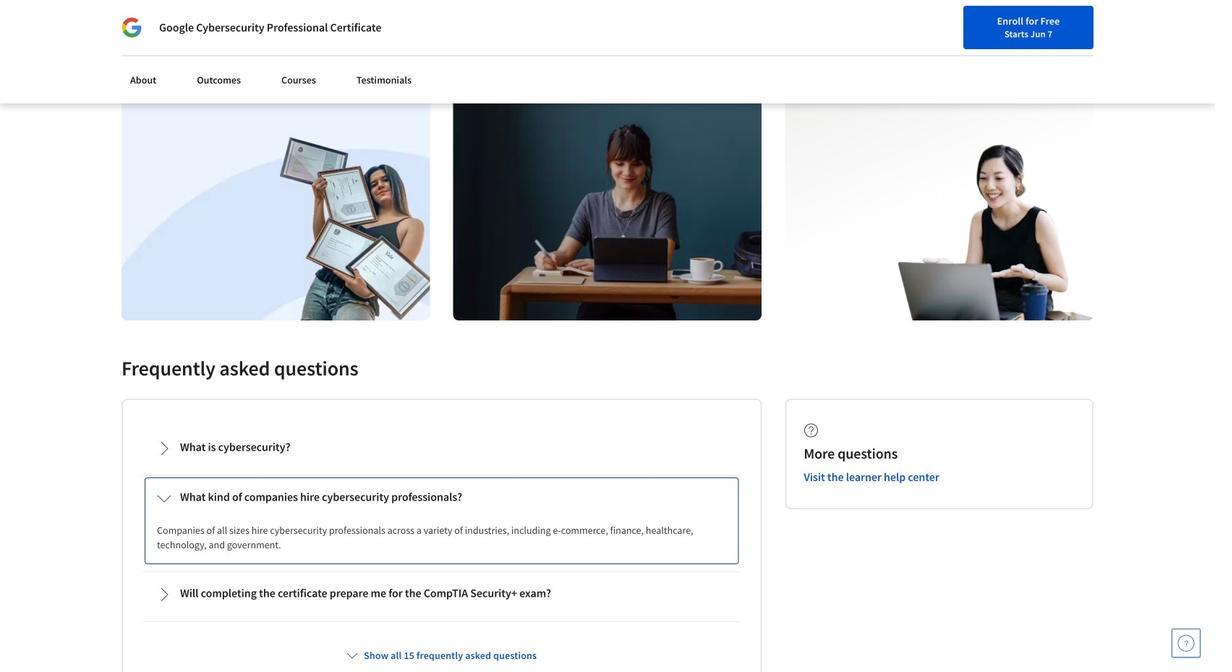 Task type: locate. For each thing, give the bounding box(es) containing it.
collapsed list
[[140, 423, 743, 672]]

None search field
[[308, 8, 659, 39]]

help center image
[[1178, 634, 1195, 652]]

menu
[[714, 0, 1094, 47]]

menu item
[[926, 6, 1007, 41]]



Task type: describe. For each thing, give the bounding box(es) containing it.
coursera image
[[122, 12, 213, 35]]

google image
[[122, 17, 142, 38]]



Task type: vqa. For each thing, say whether or not it's contained in the screenshot.
the Help Center IMAGE at the right
yes



